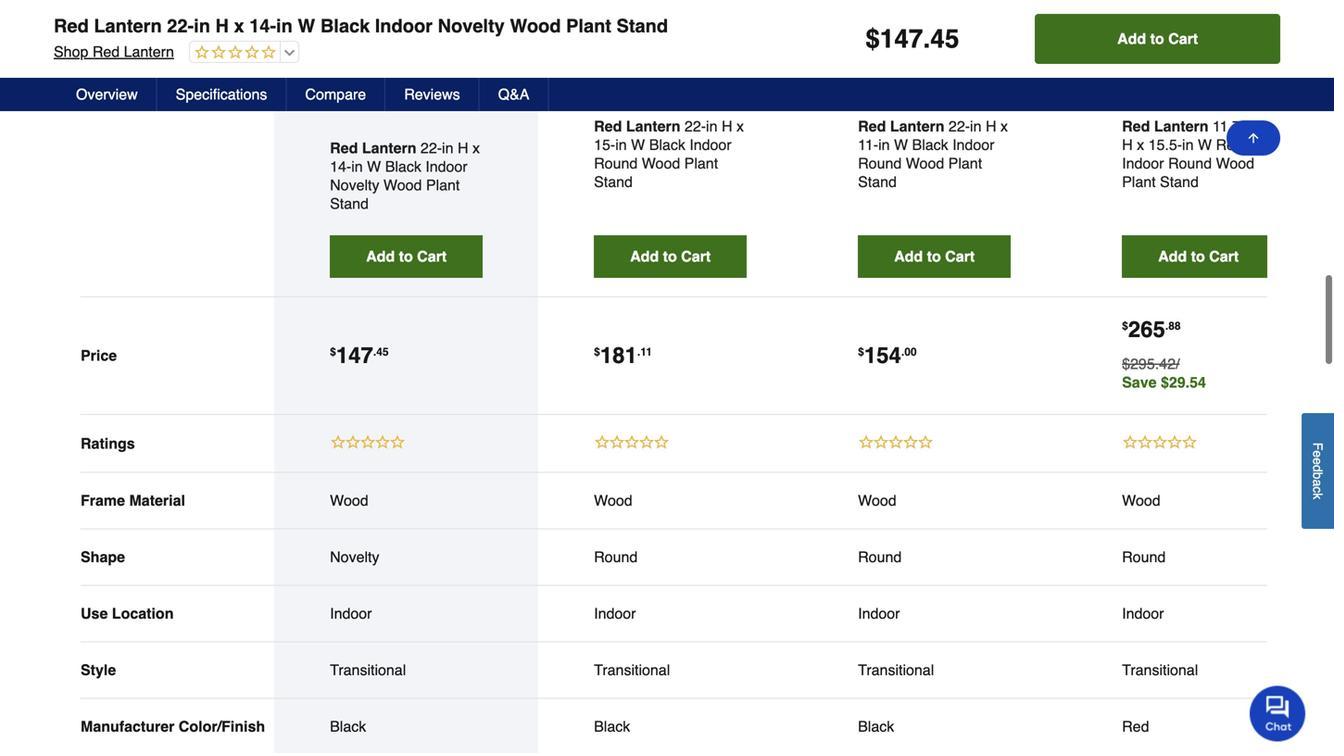 Task type: describe. For each thing, give the bounding box(es) containing it.
$ inside $ 265 . 88
[[1122, 320, 1129, 333]]

11-
[[858, 136, 879, 154]]

specifications button
[[157, 78, 287, 111]]

0 horizontal spatial 14-
[[249, 15, 276, 37]]

22- for 22-in h x 14-in w black indoor novelty wood plant stand
[[421, 140, 442, 157]]

specifications
[[176, 86, 267, 103]]

lantern for 22-in h x 15-in w black indoor round wood plant stand
[[626, 118, 681, 135]]

plant for 11.75-in h x 15.5-in w red indoor round wood plant stand
[[1122, 173, 1156, 191]]

save
[[1122, 374, 1157, 391]]

novelty cell
[[330, 548, 483, 567]]

round inside 11.75-in h x 15.5-in w red indoor round wood plant stand
[[1169, 155, 1212, 172]]

0 vertical spatial novelty
[[438, 15, 505, 37]]

1 horizontal spatial 147
[[880, 24, 923, 54]]

frame material
[[81, 492, 185, 509]]

3 wood cell from the left
[[858, 492, 1011, 510]]

shop
[[54, 43, 88, 60]]

h for 22-in h x 11-in w black indoor round wood plant stand
[[986, 118, 997, 135]]

overview
[[76, 86, 138, 103]]

overview button
[[57, 78, 157, 111]]

chat invite button image
[[1250, 685, 1307, 742]]

red lantern 22-in h x 14-in w black indoor novelty wood plant stand
[[54, 15, 668, 37]]

lantern for 22-in h x 11-in w black indoor round wood plant stand
[[890, 118, 945, 135]]

1 vertical spatial 147
[[336, 343, 373, 369]]

14- inside the 22-in h x 14-in w black indoor novelty wood plant stand
[[330, 158, 351, 175]]

x for 22-in h x 11-in w black indoor round wood plant stand
[[1001, 118, 1008, 135]]

black inside the 22-in h x 11-in w black indoor round wood plant stand
[[912, 136, 949, 154]]

red inside 11.75-in h x 15.5-in w red indoor round wood plant stand
[[1216, 136, 1244, 154]]

arrow up image
[[1246, 131, 1261, 145]]

1 wood cell from the left
[[330, 492, 483, 510]]

use
[[81, 605, 108, 622]]

wood inside '22-in h x 15-in w black indoor round wood plant stand'
[[642, 155, 680, 172]]

price
[[81, 347, 117, 364]]

f
[[1311, 443, 1326, 451]]

add for 11.75-in h x 15.5-in w red indoor round wood plant stand
[[1159, 248, 1187, 265]]

q&a
[[498, 86, 530, 103]]

frame
[[81, 492, 125, 509]]

wood inside 11.75-in h x 15.5-in w red indoor round wood plant stand
[[1216, 155, 1255, 172]]

round inside the 22-in h x 11-in w black indoor round wood plant stand
[[858, 155, 902, 172]]

d
[[1311, 465, 1326, 472]]

add to cart button for 22-in h x 11-in w black indoor round wood plant stand
[[858, 236, 1011, 278]]

b
[[1311, 472, 1326, 479]]

cart for 22-in h x 15-in w black indoor round wood plant stand
[[681, 248, 711, 265]]

stand for 22-in h x 11-in w black indoor round wood plant stand
[[858, 173, 897, 191]]

red lantern for 14-
[[330, 140, 417, 157]]

shop red lantern
[[54, 43, 174, 60]]

x for 11.75-in h x 15.5-in w red indoor round wood plant stand
[[1137, 136, 1145, 154]]

3 transitional cell from the left
[[858, 661, 1011, 680]]

add to cart button for 11.75-in h x 15.5-in w red indoor round wood plant stand
[[1122, 236, 1275, 278]]

$29.54
[[1161, 374, 1207, 391]]

w up compare
[[298, 15, 315, 37]]

wood inside the 22-in h x 14-in w black indoor novelty wood plant stand
[[384, 177, 422, 194]]

22- for 22-in h x 15-in w black indoor round wood plant stand
[[685, 118, 706, 135]]

1 vertical spatial 45
[[376, 346, 389, 359]]

plant for 22-in h x 14-in w black indoor novelty wood plant stand
[[426, 177, 460, 194]]

indoor inside the 22-in h x 11-in w black indoor round wood plant stand
[[953, 136, 995, 154]]

154
[[864, 343, 902, 369]]

cart for 22-in h x 11-in w black indoor round wood plant stand
[[945, 248, 975, 265]]

22- for 22-in h x 11-in w black indoor round wood plant stand
[[949, 118, 970, 135]]

indoor inside the 22-in h x 14-in w black indoor novelty wood plant stand
[[426, 158, 468, 175]]

2 wood cell from the left
[[594, 492, 747, 510]]

add to cart for 22-in h x 11-in w black indoor round wood plant stand
[[894, 248, 975, 265]]

0 vertical spatial 45
[[931, 24, 960, 54]]

. inside $ 265 . 88
[[1166, 320, 1169, 333]]

h for 22-in h x 14-in w black indoor novelty wood plant stand
[[458, 140, 468, 157]]

wood inside the 22-in h x 11-in w black indoor round wood plant stand
[[906, 155, 945, 172]]

zero stars image
[[190, 44, 276, 62]]

$295.42
[[1122, 356, 1176, 373]]

shape
[[81, 549, 125, 566]]

transitional for first transitional cell from left
[[330, 662, 406, 679]]

1 indoor cell from the left
[[330, 605, 483, 623]]

novelty inside cell
[[330, 549, 379, 566]]

w for 22-in h x 15-in w black indoor round wood plant stand
[[631, 136, 645, 154]]

reviews
[[404, 86, 460, 103]]

black inside '22-in h x 15-in w black indoor round wood plant stand'
[[649, 136, 686, 154]]

$295.42 /
[[1122, 356, 1180, 373]]

11
[[641, 346, 652, 359]]

to for 22-in h x 11-in w black indoor round wood plant stand
[[927, 248, 941, 265]]

k
[[1311, 493, 1326, 500]]

lantern for 22-in h x 14-in w black indoor novelty wood plant stand
[[362, 140, 417, 157]]

3 indoor cell from the left
[[858, 605, 1011, 623]]

indoor inside 11.75-in h x 15.5-in w red indoor round wood plant stand
[[1122, 155, 1164, 172]]

. inside "$ 181 . 11"
[[637, 346, 641, 359]]

1 e from the top
[[1311, 451, 1326, 458]]



Task type: locate. For each thing, give the bounding box(es) containing it.
to for 11.75-in h x 15.5-in w red indoor round wood plant stand
[[1191, 248, 1205, 265]]

red lantern
[[594, 118, 681, 135], [858, 118, 945, 135], [1122, 118, 1209, 135], [330, 140, 417, 157]]

$ 265 . 88
[[1122, 317, 1181, 343]]

22- inside the 22-in h x 14-in w black indoor novelty wood plant stand
[[421, 140, 442, 157]]

22-in h x 11-in w black indoor round wood plant stand
[[858, 118, 1008, 191]]

00
[[905, 346, 917, 359]]

wood
[[510, 15, 561, 37], [642, 155, 680, 172], [906, 155, 945, 172], [1216, 155, 1255, 172], [384, 177, 422, 194], [330, 492, 369, 509], [594, 492, 633, 509], [858, 492, 897, 509], [1122, 492, 1161, 509]]

w down compare button on the top of the page
[[367, 158, 381, 175]]

e
[[1311, 451, 1326, 458], [1311, 458, 1326, 465]]

round cell
[[594, 548, 747, 567], [858, 548, 1011, 567], [1122, 548, 1275, 567]]

a
[[1311, 479, 1326, 487]]

22-
[[167, 15, 194, 37], [685, 118, 706, 135], [949, 118, 970, 135], [421, 140, 442, 157]]

cart for 11.75-in h x 15.5-in w red indoor round wood plant stand
[[1210, 248, 1239, 265]]

3 transitional from the left
[[858, 662, 934, 679]]

w inside '22-in h x 15-in w black indoor round wood plant stand'
[[631, 136, 645, 154]]

147
[[880, 24, 923, 54], [336, 343, 373, 369]]

red
[[54, 15, 89, 37], [93, 43, 120, 60], [594, 118, 622, 135], [858, 118, 886, 135], [1122, 118, 1150, 135], [1216, 136, 1244, 154], [330, 140, 358, 157], [1122, 718, 1150, 736]]

1 horizontal spatial 45
[[931, 24, 960, 54]]

22- inside '22-in h x 15-in w black indoor round wood plant stand'
[[685, 118, 706, 135]]

stand inside the 22-in h x 14-in w black indoor novelty wood plant stand
[[330, 195, 369, 212]]

red cell
[[1122, 718, 1275, 736]]

w right 15-
[[631, 136, 645, 154]]

lantern
[[94, 15, 162, 37], [124, 43, 174, 60], [626, 118, 681, 135], [890, 118, 945, 135], [1155, 118, 1209, 135], [362, 140, 417, 157]]

indoor
[[375, 15, 433, 37], [690, 136, 732, 154], [953, 136, 995, 154], [1122, 155, 1164, 172], [426, 158, 468, 175], [330, 605, 372, 622], [594, 605, 636, 622], [858, 605, 900, 622], [1122, 605, 1164, 622]]

w inside 11.75-in h x 15.5-in w red indoor round wood plant stand
[[1198, 136, 1212, 154]]

x inside the 22-in h x 14-in w black indoor novelty wood plant stand
[[473, 140, 480, 157]]

$ 181 . 11
[[594, 343, 652, 369]]

add to cart
[[1118, 30, 1198, 47], [366, 248, 447, 265], [630, 248, 711, 265], [894, 248, 975, 265], [1159, 248, 1239, 265]]

add to cart for 11.75-in h x 15.5-in w red indoor round wood plant stand
[[1159, 248, 1239, 265]]

c
[[1311, 487, 1326, 493]]

1 horizontal spatial black cell
[[594, 718, 747, 736]]

4 indoor cell from the left
[[1122, 605, 1275, 623]]

use location
[[81, 605, 174, 622]]

stand inside 11.75-in h x 15.5-in w red indoor round wood plant stand
[[1160, 173, 1199, 191]]

14-
[[249, 15, 276, 37], [330, 158, 351, 175]]

3 black cell from the left
[[858, 718, 1011, 736]]

0 horizontal spatial black cell
[[330, 718, 483, 736]]

14- down compare button on the top of the page
[[330, 158, 351, 175]]

1 horizontal spatial 14-
[[330, 158, 351, 175]]

stand
[[617, 15, 668, 37], [594, 173, 633, 191], [858, 173, 897, 191], [1160, 173, 1199, 191], [330, 195, 369, 212]]

1 horizontal spatial $ 147 . 45
[[866, 24, 960, 54]]

add for 22-in h x 15-in w black indoor round wood plant stand
[[630, 248, 659, 265]]

h for 22-in h x 15-in w black indoor round wood plant stand
[[722, 118, 733, 135]]

w for 22-in h x 11-in w black indoor round wood plant stand
[[894, 136, 908, 154]]

$ inside the $ 154 . 00
[[858, 346, 864, 359]]

save $29.54
[[1122, 374, 1207, 391]]

red inside cell
[[1122, 718, 1150, 736]]

w
[[298, 15, 315, 37], [631, 136, 645, 154], [894, 136, 908, 154], [1198, 136, 1212, 154], [367, 158, 381, 175]]

11.75-
[[1213, 118, 1254, 135]]

stand for 22-in h x 14-in w black indoor novelty wood plant stand
[[330, 195, 369, 212]]

to
[[1151, 30, 1165, 47], [399, 248, 413, 265], [663, 248, 677, 265], [927, 248, 941, 265], [1191, 248, 1205, 265]]

0 horizontal spatial $ 147 . 45
[[330, 343, 389, 369]]

2 vertical spatial novelty
[[330, 549, 379, 566]]

w right 11-
[[894, 136, 908, 154]]

1 round cell from the left
[[594, 548, 747, 567]]

h inside the 22-in h x 14-in w black indoor novelty wood plant stand
[[458, 140, 468, 157]]

red lantern up 15-
[[594, 118, 681, 135]]

stand for 22-in h x 15-in w black indoor round wood plant stand
[[594, 173, 633, 191]]

black cell
[[330, 718, 483, 736], [594, 718, 747, 736], [858, 718, 1011, 736]]

transitional for 2nd transitional cell from right
[[858, 662, 934, 679]]

0 horizontal spatial round cell
[[594, 548, 747, 567]]

2 indoor cell from the left
[[594, 605, 747, 623]]

3 round cell from the left
[[1122, 548, 1275, 567]]

round
[[594, 155, 638, 172], [858, 155, 902, 172], [1169, 155, 1212, 172], [594, 549, 638, 566], [858, 549, 902, 566], [1122, 549, 1166, 566]]

transitional cell
[[330, 661, 483, 680], [594, 661, 747, 680], [858, 661, 1011, 680], [1122, 661, 1275, 680]]

wood cell
[[330, 492, 483, 510], [594, 492, 747, 510], [858, 492, 1011, 510], [1122, 492, 1275, 510]]

plant inside '22-in h x 15-in w black indoor round wood plant stand'
[[685, 155, 718, 172]]

$ inside "$ 181 . 11"
[[594, 346, 600, 359]]

red lantern up 15.5-
[[1122, 118, 1209, 135]]

plant
[[566, 15, 612, 37], [685, 155, 718, 172], [949, 155, 982, 172], [1122, 173, 1156, 191], [426, 177, 460, 194]]

red lantern for 11-
[[858, 118, 945, 135]]

0 horizontal spatial 147
[[336, 343, 373, 369]]

1 vertical spatial 14-
[[330, 158, 351, 175]]

location
[[112, 605, 174, 622]]

w for 11.75-in h x 15.5-in w red indoor round wood plant stand
[[1198, 136, 1212, 154]]

plant inside the 22-in h x 14-in w black indoor novelty wood plant stand
[[426, 177, 460, 194]]

compare
[[305, 86, 366, 103]]

2 round cell from the left
[[858, 548, 1011, 567]]

$
[[866, 24, 880, 54], [1122, 320, 1129, 333], [330, 346, 336, 359], [594, 346, 600, 359], [858, 346, 864, 359]]

f e e d b a c k button
[[1302, 413, 1335, 529]]

15-
[[594, 136, 616, 154]]

color/finish
[[179, 718, 265, 736]]

45
[[931, 24, 960, 54], [376, 346, 389, 359]]

2 horizontal spatial round cell
[[1122, 548, 1275, 567]]

e up d
[[1311, 451, 1326, 458]]

manufacturer color/finish
[[81, 718, 265, 736]]

compare button
[[287, 78, 386, 111]]

4 transitional cell from the left
[[1122, 661, 1275, 680]]

265
[[1129, 317, 1166, 343]]

2 black cell from the left
[[594, 718, 747, 736]]

red lantern for 15.5-
[[1122, 118, 1209, 135]]

h inside '22-in h x 15-in w black indoor round wood plant stand'
[[722, 118, 733, 135]]

red lantern for 15-
[[594, 118, 681, 135]]

stand inside the 22-in h x 11-in w black indoor round wood plant stand
[[858, 173, 897, 191]]

stand inside '22-in h x 15-in w black indoor round wood plant stand'
[[594, 173, 633, 191]]

x for 22-in h x 14-in w black indoor novelty wood plant stand
[[473, 140, 480, 157]]

lantern for 11.75-in h x 15.5-in w red indoor round wood plant stand
[[1155, 118, 1209, 135]]

0 vertical spatial $ 147 . 45
[[866, 24, 960, 54]]

plant inside the 22-in h x 11-in w black indoor round wood plant stand
[[949, 155, 982, 172]]

2 e from the top
[[1311, 458, 1326, 465]]

black
[[320, 15, 370, 37], [649, 136, 686, 154], [912, 136, 949, 154], [385, 158, 422, 175], [330, 718, 366, 736], [594, 718, 630, 736], [858, 718, 895, 736]]

style
[[81, 662, 116, 679]]

0 horizontal spatial 45
[[376, 346, 389, 359]]

h inside the 22-in h x 11-in w black indoor round wood plant stand
[[986, 118, 997, 135]]

h inside 11.75-in h x 15.5-in w red indoor round wood plant stand
[[1122, 136, 1133, 154]]

1 black cell from the left
[[330, 718, 483, 736]]

cart
[[1169, 30, 1198, 47], [417, 248, 447, 265], [681, 248, 711, 265], [945, 248, 975, 265], [1210, 248, 1239, 265]]

w inside the 22-in h x 11-in w black indoor round wood plant stand
[[894, 136, 908, 154]]

$ 154 . 00
[[858, 343, 917, 369]]

red lantern down compare button on the top of the page
[[330, 140, 417, 157]]

0 vertical spatial 14-
[[249, 15, 276, 37]]

88
[[1169, 320, 1181, 333]]

e up b
[[1311, 458, 1326, 465]]

2 transitional from the left
[[594, 662, 670, 679]]

4 transitional from the left
[[1122, 662, 1199, 679]]

ratings
[[81, 435, 135, 452]]

11.75-in h x 15.5-in w red indoor round wood plant stand
[[1122, 118, 1266, 191]]

h
[[215, 15, 229, 37], [722, 118, 733, 135], [986, 118, 997, 135], [1122, 136, 1133, 154], [458, 140, 468, 157]]

22-in h x 15-in w black indoor round wood plant stand
[[594, 118, 744, 191]]

reviews button
[[386, 78, 480, 111]]

1 transitional cell from the left
[[330, 661, 483, 680]]

to for 22-in h x 15-in w black indoor round wood plant stand
[[663, 248, 677, 265]]

transitional
[[330, 662, 406, 679], [594, 662, 670, 679], [858, 662, 934, 679], [1122, 662, 1199, 679]]

2 horizontal spatial black cell
[[858, 718, 1011, 736]]

novelty inside the 22-in h x 14-in w black indoor novelty wood plant stand
[[330, 177, 379, 194]]

indoor inside '22-in h x 15-in w black indoor round wood plant stand'
[[690, 136, 732, 154]]

x inside 11.75-in h x 15.5-in w red indoor round wood plant stand
[[1137, 136, 1145, 154]]

181
[[600, 343, 637, 369]]

w for 22-in h x 14-in w black indoor novelty wood plant stand
[[367, 158, 381, 175]]

manufacturer
[[81, 718, 175, 736]]

w right 15.5-
[[1198, 136, 1212, 154]]

plant for 22-in h x 11-in w black indoor round wood plant stand
[[949, 155, 982, 172]]

2 transitional cell from the left
[[594, 661, 747, 680]]

f e e d b a c k
[[1311, 443, 1326, 500]]

1 transitional from the left
[[330, 662, 406, 679]]

round inside '22-in h x 15-in w black indoor round wood plant stand'
[[594, 155, 638, 172]]

1 horizontal spatial round cell
[[858, 548, 1011, 567]]

transitional for 4th transitional cell
[[1122, 662, 1199, 679]]

. inside the $ 154 . 00
[[902, 346, 905, 359]]

22- inside the 22-in h x 11-in w black indoor round wood plant stand
[[949, 118, 970, 135]]

x inside '22-in h x 15-in w black indoor round wood plant stand'
[[737, 118, 744, 135]]

x for 22-in h x 15-in w black indoor round wood plant stand
[[737, 118, 744, 135]]

add to cart for 22-in h x 15-in w black indoor round wood plant stand
[[630, 248, 711, 265]]

15.5-
[[1149, 136, 1183, 154]]

novelty
[[438, 15, 505, 37], [330, 177, 379, 194], [330, 549, 379, 566]]

0 vertical spatial 147
[[880, 24, 923, 54]]

q&a button
[[480, 78, 549, 111]]

/
[[1176, 356, 1180, 373]]

red lantern up 11-
[[858, 118, 945, 135]]

indoor cell
[[330, 605, 483, 623], [594, 605, 747, 623], [858, 605, 1011, 623], [1122, 605, 1275, 623]]

1 vertical spatial novelty
[[330, 177, 379, 194]]

material
[[129, 492, 185, 509]]

x
[[234, 15, 244, 37], [737, 118, 744, 135], [1001, 118, 1008, 135], [1137, 136, 1145, 154], [473, 140, 480, 157]]

$ 147 . 45
[[866, 24, 960, 54], [330, 343, 389, 369]]

add
[[1118, 30, 1147, 47], [366, 248, 395, 265], [630, 248, 659, 265], [894, 248, 923, 265], [1159, 248, 1187, 265]]

.
[[923, 24, 931, 54], [1166, 320, 1169, 333], [373, 346, 376, 359], [637, 346, 641, 359], [902, 346, 905, 359]]

4 wood cell from the left
[[1122, 492, 1275, 510]]

1 vertical spatial $ 147 . 45
[[330, 343, 389, 369]]

black inside the 22-in h x 14-in w black indoor novelty wood plant stand
[[385, 158, 422, 175]]

h for 11.75-in h x 15.5-in w red indoor round wood plant stand
[[1122, 136, 1133, 154]]

stand for 11.75-in h x 15.5-in w red indoor round wood plant stand
[[1160, 173, 1199, 191]]

add to cart button for 22-in h x 15-in w black indoor round wood plant stand
[[594, 236, 747, 278]]

add for 22-in h x 11-in w black indoor round wood plant stand
[[894, 248, 923, 265]]

transitional for third transitional cell from right
[[594, 662, 670, 679]]

plant inside 11.75-in h x 15.5-in w red indoor round wood plant stand
[[1122, 173, 1156, 191]]

x inside the 22-in h x 11-in w black indoor round wood plant stand
[[1001, 118, 1008, 135]]

22-in h x 14-in w black indoor novelty wood plant stand
[[330, 140, 480, 212]]

plant for 22-in h x 15-in w black indoor round wood plant stand
[[685, 155, 718, 172]]

14- up zero stars image
[[249, 15, 276, 37]]

name
[[81, 76, 121, 94]]

add to cart button
[[1035, 14, 1281, 64], [330, 236, 483, 278], [594, 236, 747, 278], [858, 236, 1011, 278], [1122, 236, 1275, 278]]

w inside the 22-in h x 14-in w black indoor novelty wood plant stand
[[367, 158, 381, 175]]

in
[[194, 15, 210, 37], [276, 15, 293, 37], [706, 118, 718, 135], [970, 118, 982, 135], [1254, 118, 1266, 135], [616, 136, 627, 154], [879, 136, 890, 154], [1183, 136, 1194, 154], [442, 140, 454, 157], [351, 158, 363, 175]]



Task type: vqa. For each thing, say whether or not it's contained in the screenshot.
location Icon
no



